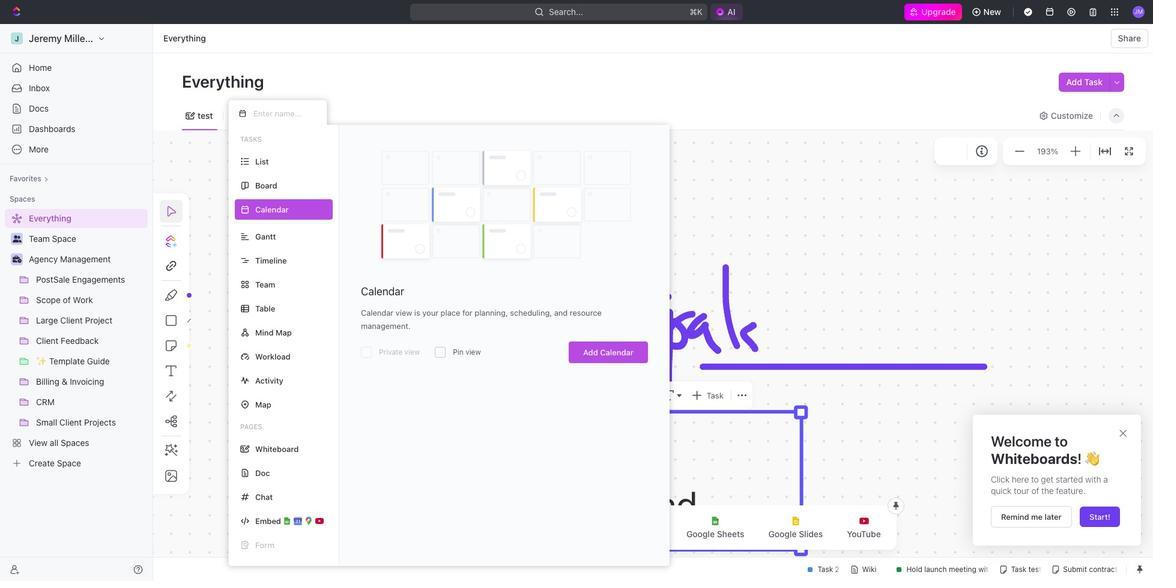 Task type: locate. For each thing, give the bounding box(es) containing it.
add task button
[[1059, 73, 1110, 92]]

whiteboards
[[991, 450, 1078, 467]]

a right with
[[1104, 474, 1108, 485]]

map down activity
[[255, 400, 271, 409]]

0 horizontal spatial to
[[1032, 474, 1039, 485]]

google sheets
[[687, 529, 745, 540]]

view right private
[[405, 348, 420, 357]]

1 horizontal spatial add
[[1067, 77, 1083, 87]]

0 horizontal spatial task
[[707, 391, 724, 401]]

google inside "button"
[[687, 529, 715, 540]]

a right "buy"
[[503, 482, 522, 527]]

view
[[396, 308, 412, 318], [405, 348, 420, 357], [466, 348, 481, 357]]

customize
[[1051, 110, 1093, 120]]

the
[[1042, 486, 1054, 496]]

google left slides
[[769, 529, 797, 540]]

1 google from the left
[[687, 529, 715, 540]]

started
[[1056, 474, 1083, 485]]

pin
[[453, 348, 464, 357]]

0 horizontal spatial google
[[687, 529, 715, 540]]

workload
[[255, 352, 291, 361]]

1 vertical spatial map
[[255, 400, 271, 409]]

calendar for calendar view is your place for planning, scheduling, and resource management.
[[361, 308, 394, 318]]

management
[[60, 254, 111, 264]]

2 google from the left
[[769, 529, 797, 540]]

home link
[[5, 58, 148, 78]]

193%
[[1038, 146, 1059, 156]]

1 vertical spatial add
[[583, 348, 598, 357]]

0 horizontal spatial add
[[583, 348, 598, 357]]

google inside 'button'
[[769, 529, 797, 540]]

chat
[[255, 492, 273, 502]]

youtube button
[[838, 509, 891, 547]]

pin view
[[453, 348, 481, 357]]

planning,
[[475, 308, 508, 318]]

form
[[255, 540, 275, 550]]

private view
[[379, 348, 420, 357]]

add for add task
[[1067, 77, 1083, 87]]

add down resource
[[583, 348, 598, 357]]

list
[[255, 157, 269, 166]]

google for google sheets
[[687, 529, 715, 540]]

mind map
[[255, 328, 292, 337]]

calendar
[[361, 285, 404, 298], [361, 308, 394, 318], [600, 348, 634, 357]]

whiteboad
[[530, 482, 698, 527]]

0 vertical spatial add
[[1067, 77, 1083, 87]]

place
[[441, 308, 460, 318]]

inbox link
[[5, 79, 148, 98]]

1 horizontal spatial task
[[1085, 77, 1103, 87]]

to inside welcome to whiteboards ! 👋
[[1055, 433, 1068, 450]]

remind me later button
[[991, 506, 1072, 528]]

Enter name... field
[[252, 108, 317, 119]]

dialog
[[973, 415, 1141, 546]]

business time image
[[12, 256, 21, 263]]

1 vertical spatial task
[[707, 391, 724, 401]]

mind
[[255, 328, 274, 337]]

get
[[1041, 474, 1054, 485]]

1 horizontal spatial map
[[276, 328, 292, 337]]

view
[[244, 110, 263, 120]]

slides
[[799, 529, 823, 540]]

1 vertical spatial to
[[1032, 474, 1039, 485]]

test
[[198, 110, 213, 120]]

google
[[687, 529, 715, 540], [769, 529, 797, 540]]

remind me later
[[1002, 512, 1062, 522]]

1 horizontal spatial to
[[1055, 433, 1068, 450]]

agency management link
[[29, 250, 145, 269]]

calendar for calendar
[[361, 285, 404, 298]]

board
[[255, 181, 277, 190]]

everything link
[[160, 31, 209, 46]]

upgrade link
[[905, 4, 962, 20]]

to up 'whiteboards'
[[1055, 433, 1068, 450]]

search...
[[549, 7, 584, 17]]

start!
[[1090, 512, 1111, 522]]

view left is
[[396, 308, 412, 318]]

a
[[1104, 474, 1108, 485], [503, 482, 522, 527]]

share button
[[1111, 29, 1149, 48]]

youtube
[[847, 529, 881, 540]]

gantt
[[255, 232, 276, 241]]

docs
[[29, 103, 49, 114]]

team
[[255, 280, 275, 289]]

add
[[1067, 77, 1083, 87], [583, 348, 598, 357]]

test link
[[195, 107, 213, 124]]

map right the mind
[[276, 328, 292, 337]]

1 horizontal spatial google
[[769, 529, 797, 540]]

👋
[[1085, 450, 1100, 467]]

google left sheets
[[687, 529, 715, 540]]

add inside button
[[1067, 77, 1083, 87]]

share
[[1118, 33, 1141, 43]]

1 vertical spatial calendar
[[361, 308, 394, 318]]

favorites button
[[5, 172, 53, 186]]

new
[[984, 7, 1002, 17]]

0 horizontal spatial map
[[255, 400, 271, 409]]

embed
[[255, 516, 281, 526]]

⌘k
[[690, 7, 703, 17]]

calendar view is your place for planning, scheduling, and resource management.
[[361, 308, 602, 331]]

everything
[[163, 33, 206, 43], [182, 71, 268, 91]]

1 horizontal spatial a
[[1104, 474, 1108, 485]]

0 vertical spatial calendar
[[361, 285, 404, 298]]

private
[[379, 348, 403, 357]]

193% button
[[1035, 144, 1061, 158]]

click
[[991, 474, 1010, 485]]

0 vertical spatial to
[[1055, 433, 1068, 450]]

to
[[1055, 433, 1068, 450], [1032, 474, 1039, 485]]

to up of
[[1032, 474, 1039, 485]]

add up customize
[[1067, 77, 1083, 87]]

0 vertical spatial map
[[276, 328, 292, 337]]

task
[[1085, 77, 1103, 87], [707, 391, 724, 401]]

task button
[[689, 387, 726, 404]]

view right pin
[[466, 348, 481, 357]]

home
[[29, 62, 52, 73]]

calendar inside calendar view is your place for planning, scheduling, and resource management.
[[361, 308, 394, 318]]

view inside calendar view is your place for planning, scheduling, and resource management.
[[396, 308, 412, 318]]

0 vertical spatial task
[[1085, 77, 1103, 87]]



Task type: vqa. For each thing, say whether or not it's contained in the screenshot.
"tree"
no



Task type: describe. For each thing, give the bounding box(es) containing it.
your
[[423, 308, 439, 318]]

doc
[[255, 468, 270, 478]]

× button
[[1119, 424, 1128, 441]]

!
[[1078, 450, 1082, 467]]

timeline
[[255, 256, 287, 265]]

welcome to whiteboards ! 👋
[[991, 433, 1100, 467]]

view for calendar
[[396, 308, 412, 318]]

1 vertical spatial everything
[[182, 71, 268, 91]]

activity
[[255, 376, 283, 385]]

is
[[414, 308, 420, 318]]

click here to get started with a quick tour of the feature.
[[991, 474, 1110, 496]]

view button
[[228, 107, 267, 124]]

view button
[[228, 102, 267, 130]]

to inside click here to get started with a quick tour of the feature.
[[1032, 474, 1039, 485]]

remind
[[1002, 512, 1029, 522]]

×
[[1119, 424, 1128, 441]]

table
[[255, 304, 275, 313]]

task inside button
[[1085, 77, 1103, 87]]

customize button
[[1036, 107, 1097, 124]]

of
[[1032, 486, 1040, 496]]

0 vertical spatial everything
[[163, 33, 206, 43]]

dashboards
[[29, 124, 75, 134]]

for
[[463, 308, 473, 318]]

me
[[1032, 512, 1043, 522]]

add for add calendar
[[583, 348, 598, 357]]

2 vertical spatial calendar
[[600, 348, 634, 357]]

sheets
[[717, 529, 745, 540]]

upgrade
[[922, 7, 956, 17]]

spaces
[[10, 195, 35, 204]]

management.
[[361, 321, 411, 331]]

agency management
[[29, 254, 111, 264]]

task inside button
[[707, 391, 724, 401]]

dialog containing ×
[[973, 415, 1141, 546]]

and
[[554, 308, 568, 318]]

google sheets button
[[677, 509, 754, 547]]

google for google slides
[[769, 529, 797, 540]]

tour
[[1014, 486, 1030, 496]]

feature.
[[1056, 486, 1086, 496]]

new button
[[967, 2, 1009, 22]]

whiteboard
[[255, 444, 299, 454]]

scheduling,
[[510, 308, 552, 318]]

here
[[1012, 474, 1029, 485]]

dashboards link
[[5, 120, 148, 139]]

docs link
[[5, 99, 148, 118]]

later
[[1045, 512, 1062, 522]]

pages
[[240, 423, 262, 431]]

favorites
[[10, 174, 41, 183]]

resource
[[570, 308, 602, 318]]

start! button
[[1080, 507, 1120, 527]]

with
[[1086, 474, 1102, 485]]

welcome
[[991, 433, 1052, 450]]

buy
[[433, 482, 495, 527]]

view for private view
[[466, 348, 481, 357]]

tasks
[[240, 135, 262, 143]]

0 horizontal spatial a
[[503, 482, 522, 527]]

google slides
[[769, 529, 823, 540]]

agency
[[29, 254, 58, 264]]

inbox
[[29, 83, 50, 93]]

google slides button
[[759, 509, 833, 547]]

buy a whiteboad
[[433, 482, 698, 527]]

add calendar
[[583, 348, 634, 357]]

sidebar navigation
[[0, 24, 153, 582]]

a inside click here to get started with a quick tour of the feature.
[[1104, 474, 1108, 485]]

quick
[[991, 486, 1012, 496]]



